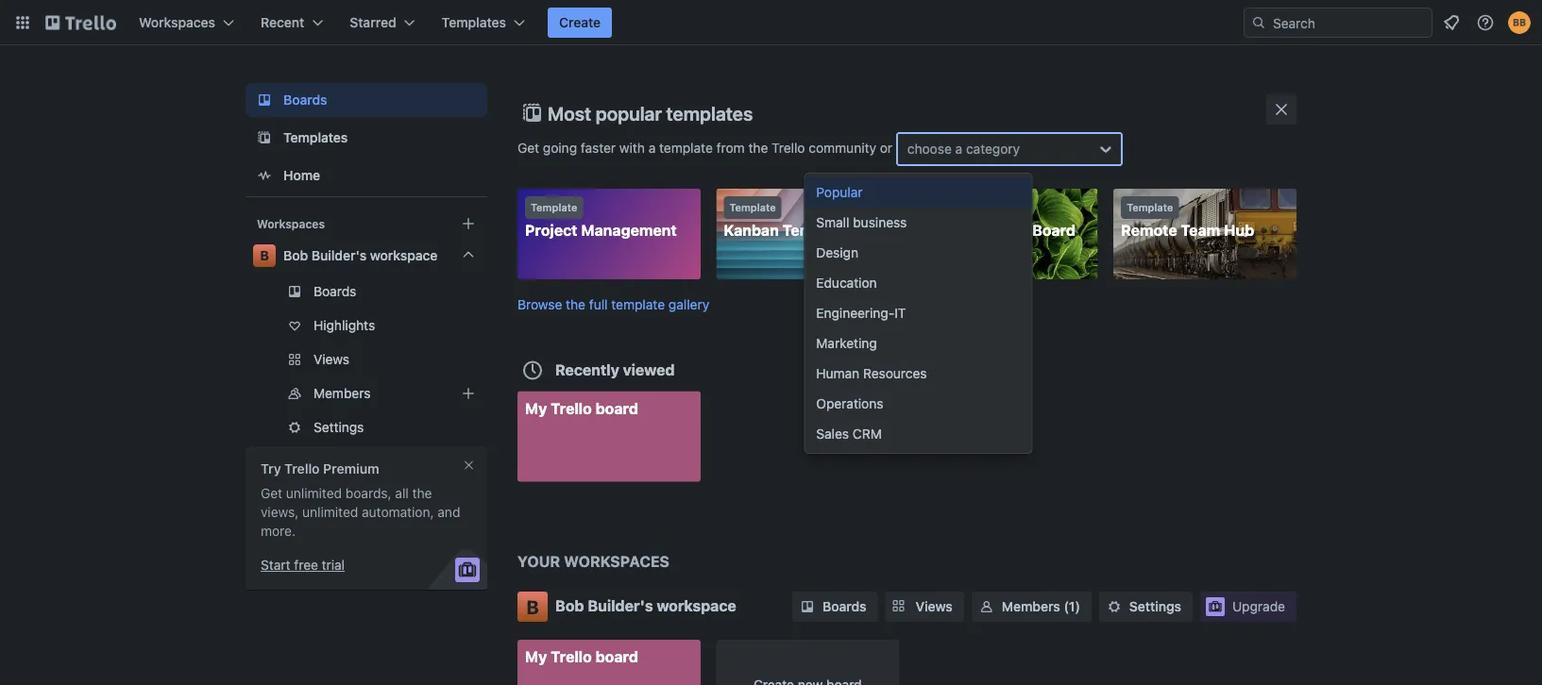 Task type: locate. For each thing, give the bounding box(es) containing it.
resources
[[863, 366, 927, 382]]

views
[[314, 352, 350, 367], [916, 599, 953, 615]]

0 vertical spatial templates
[[442, 15, 506, 30]]

unlimited up views,
[[286, 486, 342, 501]]

0 vertical spatial views link
[[246, 345, 487, 375]]

1 horizontal spatial templates
[[442, 15, 506, 30]]

upgrade button
[[1200, 592, 1297, 622]]

1 vertical spatial get
[[261, 486, 282, 501]]

settings link right the (1)
[[1099, 592, 1193, 622]]

1 horizontal spatial bob builder's workspace
[[555, 597, 736, 615]]

kanban
[[724, 221, 779, 239]]

b
[[260, 248, 269, 263], [526, 596, 539, 618]]

2 project from the left
[[976, 221, 1029, 239]]

more.
[[261, 524, 296, 539]]

members
[[314, 386, 371, 401], [1002, 599, 1060, 615]]

sm image left members (1)
[[977, 598, 996, 617]]

templates up home on the left top
[[283, 130, 348, 145]]

0 vertical spatial my trello board
[[525, 399, 638, 417]]

the for get going faster with a template from the trello community or
[[748, 140, 768, 156]]

my trello board
[[525, 399, 638, 417], [525, 648, 638, 666]]

0 vertical spatial my
[[525, 399, 547, 417]]

workspaces inside dropdown button
[[139, 15, 215, 30]]

template down "templates"
[[659, 140, 713, 156]]

the right from
[[748, 140, 768, 156]]

templates right starred popup button
[[442, 15, 506, 30]]

0 vertical spatial the
[[748, 140, 768, 156]]

1 vertical spatial boards link
[[246, 277, 487, 307]]

0 horizontal spatial bob
[[283, 248, 308, 263]]

1 horizontal spatial project
[[976, 221, 1029, 239]]

1 vertical spatial settings link
[[1099, 592, 1193, 622]]

template up simple
[[928, 202, 975, 214]]

members link
[[246, 379, 487, 409]]

workspaces
[[139, 15, 215, 30], [257, 217, 325, 230]]

template
[[531, 202, 577, 214], [729, 202, 776, 214], [928, 202, 975, 214], [1127, 202, 1173, 214], [783, 221, 850, 239]]

workspace
[[370, 248, 438, 263], [657, 597, 736, 615]]

template inside template simple project board
[[928, 202, 975, 214]]

settings right the (1)
[[1129, 599, 1181, 615]]

settings link
[[246, 413, 487, 443], [1099, 592, 1193, 622]]

boards link
[[246, 83, 487, 117], [246, 277, 487, 307], [792, 592, 878, 622]]

1 horizontal spatial workspaces
[[257, 217, 325, 230]]

starred
[[350, 15, 396, 30]]

boards
[[283, 92, 327, 108], [314, 284, 356, 299], [823, 599, 867, 615]]

0 horizontal spatial get
[[261, 486, 282, 501]]

templates
[[666, 102, 753, 124]]

bob down the your workspaces
[[555, 597, 584, 615]]

board
[[1032, 221, 1076, 239]]

templates link
[[246, 121, 487, 155]]

the
[[748, 140, 768, 156], [566, 297, 586, 312], [412, 486, 432, 501]]

0 horizontal spatial settings link
[[246, 413, 487, 443]]

0 vertical spatial board
[[596, 399, 638, 417]]

trello
[[772, 140, 805, 156], [551, 399, 592, 417], [284, 461, 320, 477], [551, 648, 592, 666]]

going
[[543, 140, 577, 156]]

hub
[[1224, 221, 1254, 239]]

0 vertical spatial get
[[518, 140, 539, 156]]

workspace down workspaces
[[657, 597, 736, 615]]

1 horizontal spatial workspace
[[657, 597, 736, 615]]

templates inside dropdown button
[[442, 15, 506, 30]]

project
[[525, 221, 578, 239], [976, 221, 1029, 239]]

your workspaces
[[518, 553, 670, 571]]

1 horizontal spatial views
[[916, 599, 953, 615]]

add image
[[457, 382, 480, 405]]

small
[[816, 215, 849, 230]]

remote
[[1121, 221, 1177, 239]]

boards link for views
[[792, 592, 878, 622]]

sm image right the (1)
[[1105, 598, 1124, 617]]

0 horizontal spatial members
[[314, 386, 371, 401]]

0 horizontal spatial builder's
[[311, 248, 367, 263]]

sm image
[[798, 598, 817, 617]]

bob down home on the left top
[[283, 248, 308, 263]]

0 horizontal spatial views
[[314, 352, 350, 367]]

boards right board image
[[283, 92, 327, 108]]

0 horizontal spatial workspace
[[370, 248, 438, 263]]

upgrade
[[1232, 599, 1285, 615]]

boards for highlights
[[314, 284, 356, 299]]

the left full
[[566, 297, 586, 312]]

template inside template project management
[[531, 202, 577, 214]]

settings link down members link
[[246, 413, 487, 443]]

templates
[[442, 15, 506, 30], [283, 130, 348, 145]]

members down highlights
[[314, 386, 371, 401]]

template up kanban
[[729, 202, 776, 214]]

2 sm image from the left
[[1105, 598, 1124, 617]]

1 project from the left
[[525, 221, 578, 239]]

recently viewed
[[555, 361, 675, 379]]

marketing
[[816, 336, 877, 351]]

0 vertical spatial template
[[659, 140, 713, 156]]

2 vertical spatial boards
[[823, 599, 867, 615]]

the right all
[[412, 486, 432, 501]]

1 vertical spatial members
[[1002, 599, 1060, 615]]

a right choose
[[955, 141, 963, 157]]

b down your
[[526, 596, 539, 618]]

premium
[[323, 461, 379, 477]]

template kanban template
[[724, 202, 850, 239]]

0 vertical spatial settings link
[[246, 413, 487, 443]]

template down 'going'
[[531, 202, 577, 214]]

template up remote
[[1127, 202, 1173, 214]]

0 horizontal spatial bob builder's workspace
[[283, 248, 438, 263]]

create
[[559, 15, 601, 30]]

or
[[880, 140, 893, 156]]

get up views,
[[261, 486, 282, 501]]

boards up highlights
[[314, 284, 356, 299]]

members inside members link
[[314, 386, 371, 401]]

unlimited
[[286, 486, 342, 501], [302, 505, 358, 520]]

1 horizontal spatial views link
[[885, 592, 964, 622]]

1 vertical spatial my trello board link
[[518, 640, 701, 686]]

primary element
[[0, 0, 1542, 45]]

bob builder's workspace up highlights link
[[283, 248, 438, 263]]

1 vertical spatial builder's
[[588, 597, 653, 615]]

1 vertical spatial the
[[566, 297, 586, 312]]

sales
[[816, 426, 849, 442]]

1 horizontal spatial sm image
[[1105, 598, 1124, 617]]

automation,
[[362, 505, 434, 520]]

recent button
[[249, 8, 335, 38]]

project up the browse
[[525, 221, 578, 239]]

human
[[816, 366, 860, 382]]

b down home "image" at top
[[260, 248, 269, 263]]

0 vertical spatial views
[[314, 352, 350, 367]]

template for project
[[531, 202, 577, 214]]

most popular templates
[[548, 102, 753, 124]]

my
[[525, 399, 547, 417], [525, 648, 547, 666]]

1 my trello board from the top
[[525, 399, 638, 417]]

1 vertical spatial unlimited
[[302, 505, 358, 520]]

members left the (1)
[[1002, 599, 1060, 615]]

get
[[518, 140, 539, 156], [261, 486, 282, 501]]

management
[[581, 221, 677, 239]]

0 vertical spatial bob builder's workspace
[[283, 248, 438, 263]]

builder's
[[311, 248, 367, 263], [588, 597, 653, 615]]

0 vertical spatial bob
[[283, 248, 308, 263]]

0 horizontal spatial a
[[649, 140, 656, 156]]

project left board
[[976, 221, 1029, 239]]

1 vertical spatial views
[[916, 599, 953, 615]]

start free trial
[[261, 558, 345, 573]]

template
[[659, 140, 713, 156], [611, 297, 665, 312]]

1 horizontal spatial b
[[526, 596, 539, 618]]

0 horizontal spatial the
[[412, 486, 432, 501]]

highlights
[[314, 318, 375, 333]]

small business
[[816, 215, 907, 230]]

views,
[[261, 505, 299, 520]]

builder's down workspaces
[[588, 597, 653, 615]]

0 vertical spatial unlimited
[[286, 486, 342, 501]]

0 vertical spatial workspaces
[[139, 15, 215, 30]]

0 vertical spatial members
[[314, 386, 371, 401]]

0 horizontal spatial views link
[[246, 345, 487, 375]]

board
[[596, 399, 638, 417], [596, 648, 638, 666]]

0 vertical spatial builder's
[[311, 248, 367, 263]]

0 horizontal spatial project
[[525, 221, 578, 239]]

get left 'going'
[[518, 140, 539, 156]]

1 horizontal spatial members
[[1002, 599, 1060, 615]]

boards right sm icon
[[823, 599, 867, 615]]

project inside template project management
[[525, 221, 578, 239]]

a right the with at the left top of the page
[[649, 140, 656, 156]]

1 vertical spatial workspace
[[657, 597, 736, 615]]

template inside template remote team hub
[[1127, 202, 1173, 214]]

0 horizontal spatial settings
[[314, 420, 364, 435]]

1 vertical spatial board
[[596, 648, 638, 666]]

views link
[[246, 345, 487, 375], [885, 592, 964, 622]]

0 vertical spatial workspace
[[370, 248, 438, 263]]

1 horizontal spatial settings
[[1129, 599, 1181, 615]]

the inside 'try trello premium get unlimited boards, all the views, unlimited automation, and more.'
[[412, 486, 432, 501]]

create button
[[548, 8, 612, 38]]

2 vertical spatial boards link
[[792, 592, 878, 622]]

unlimited down boards,
[[302, 505, 358, 520]]

template right full
[[611, 297, 665, 312]]

home image
[[253, 164, 276, 187]]

0 horizontal spatial workspaces
[[139, 15, 215, 30]]

back to home image
[[45, 8, 116, 38]]

bob builder's workspace down workspaces
[[555, 597, 736, 615]]

1 vertical spatial my trello board
[[525, 648, 638, 666]]

members (1)
[[1002, 599, 1080, 615]]

2 horizontal spatial the
[[748, 140, 768, 156]]

0 vertical spatial b
[[260, 248, 269, 263]]

bob builder's workspace
[[283, 248, 438, 263], [555, 597, 736, 615]]

template for kanban
[[729, 202, 776, 214]]

a
[[649, 140, 656, 156], [955, 141, 963, 157]]

workspace up highlights link
[[370, 248, 438, 263]]

2 vertical spatial the
[[412, 486, 432, 501]]

category
[[966, 141, 1020, 157]]

1 my from the top
[[525, 399, 547, 417]]

1 horizontal spatial builder's
[[588, 597, 653, 615]]

sm image
[[977, 598, 996, 617], [1105, 598, 1124, 617]]

my trello board link
[[518, 391, 701, 482], [518, 640, 701, 686]]

0 vertical spatial my trello board link
[[518, 391, 701, 482]]

1 vertical spatial templates
[[283, 130, 348, 145]]

0 vertical spatial settings
[[314, 420, 364, 435]]

builder's up highlights
[[311, 248, 367, 263]]

bob
[[283, 248, 308, 263], [555, 597, 584, 615]]

education
[[816, 275, 877, 291]]

1 horizontal spatial bob
[[555, 597, 584, 615]]

0 horizontal spatial b
[[260, 248, 269, 263]]

try trello premium get unlimited boards, all the views, unlimited automation, and more.
[[261, 461, 460, 539]]

(1)
[[1064, 599, 1080, 615]]

home link
[[246, 159, 487, 193]]

get inside 'try trello premium get unlimited boards, all the views, unlimited automation, and more.'
[[261, 486, 282, 501]]

1 vertical spatial settings
[[1129, 599, 1181, 615]]

0 vertical spatial boards
[[283, 92, 327, 108]]

settings
[[314, 420, 364, 435], [1129, 599, 1181, 615]]

free
[[294, 558, 318, 573]]

start free trial button
[[261, 556, 345, 575]]

1 vertical spatial boards
[[314, 284, 356, 299]]

faster
[[581, 140, 616, 156]]

1 vertical spatial my
[[525, 648, 547, 666]]

settings up premium
[[314, 420, 364, 435]]

1 vertical spatial views link
[[885, 592, 964, 622]]

template simple project board
[[922, 202, 1076, 239]]

0 horizontal spatial sm image
[[977, 598, 996, 617]]

starred button
[[338, 8, 427, 38]]

2 board from the top
[[596, 648, 638, 666]]



Task type: vqa. For each thing, say whether or not it's contained in the screenshot.
Greg Robinson (gregrobinson96) image
no



Task type: describe. For each thing, give the bounding box(es) containing it.
1 horizontal spatial get
[[518, 140, 539, 156]]

template up design
[[783, 221, 850, 239]]

try
[[261, 461, 281, 477]]

1 horizontal spatial a
[[955, 141, 963, 157]]

2 my trello board link from the top
[[518, 640, 701, 686]]

choose
[[907, 141, 952, 157]]

0 vertical spatial boards link
[[246, 83, 487, 117]]

community
[[809, 140, 876, 156]]

get going faster with a template from the trello community or
[[518, 140, 896, 156]]

popular
[[816, 185, 863, 200]]

gallery
[[669, 297, 709, 312]]

1 vertical spatial bob
[[555, 597, 584, 615]]

template for simple
[[928, 202, 975, 214]]

viewed
[[623, 361, 675, 379]]

all
[[395, 486, 409, 501]]

choose a category
[[907, 141, 1020, 157]]

engineering-it
[[816, 306, 906, 321]]

views for the rightmost views link
[[916, 599, 953, 615]]

team
[[1181, 221, 1220, 239]]

browse
[[518, 297, 562, 312]]

1 vertical spatial workspaces
[[257, 217, 325, 230]]

1 my trello board link from the top
[[518, 391, 701, 482]]

recently
[[555, 361, 619, 379]]

1 vertical spatial bob builder's workspace
[[555, 597, 736, 615]]

template for remote
[[1127, 202, 1173, 214]]

workspaces
[[564, 553, 670, 571]]

engineering-
[[816, 306, 895, 321]]

members for members
[[314, 386, 371, 401]]

0 horizontal spatial templates
[[283, 130, 348, 145]]

boards for views
[[823, 599, 867, 615]]

1 board from the top
[[596, 399, 638, 417]]

operations
[[816, 396, 884, 412]]

human resources
[[816, 366, 927, 382]]

boards,
[[346, 486, 392, 501]]

workspaces button
[[127, 8, 246, 38]]

project inside template simple project board
[[976, 221, 1029, 239]]

highlights link
[[246, 311, 487, 341]]

bob builder (bobbuilder40) image
[[1508, 11, 1531, 34]]

home
[[283, 168, 320, 183]]

1 sm image from the left
[[977, 598, 996, 617]]

browse the full template gallery link
[[518, 297, 709, 312]]

template project management
[[525, 202, 677, 239]]

boards link for highlights
[[246, 277, 487, 307]]

members for members (1)
[[1002, 599, 1060, 615]]

views for top views link
[[314, 352, 350, 367]]

1 horizontal spatial the
[[566, 297, 586, 312]]

simple
[[922, 221, 973, 239]]

templates button
[[430, 8, 536, 38]]

crm
[[853, 426, 882, 442]]

1 vertical spatial b
[[526, 596, 539, 618]]

open information menu image
[[1476, 13, 1495, 32]]

search image
[[1251, 15, 1266, 30]]

trello inside 'try trello premium get unlimited boards, all the views, unlimited automation, and more.'
[[284, 461, 320, 477]]

2 my trello board from the top
[[525, 648, 638, 666]]

your
[[518, 553, 560, 571]]

recent
[[261, 15, 304, 30]]

trial
[[322, 558, 345, 573]]

design
[[816, 245, 859, 261]]

board image
[[253, 89, 276, 111]]

template board image
[[253, 127, 276, 149]]

sales crm
[[816, 426, 882, 442]]

from
[[716, 140, 745, 156]]

template remote team hub
[[1121, 202, 1254, 239]]

business
[[853, 215, 907, 230]]

browse the full template gallery
[[518, 297, 709, 312]]

most
[[548, 102, 591, 124]]

the for try trello premium get unlimited boards, all the views, unlimited automation, and more.
[[412, 486, 432, 501]]

full
[[589, 297, 608, 312]]

1 vertical spatial template
[[611, 297, 665, 312]]

popular
[[596, 102, 662, 124]]

and
[[438, 505, 460, 520]]

start
[[261, 558, 290, 573]]

create a workspace image
[[457, 212, 480, 235]]

1 horizontal spatial settings link
[[1099, 592, 1193, 622]]

0 notifications image
[[1440, 11, 1463, 34]]

it
[[895, 306, 906, 321]]

2 my from the top
[[525, 648, 547, 666]]

Search field
[[1266, 8, 1432, 37]]

with
[[619, 140, 645, 156]]



